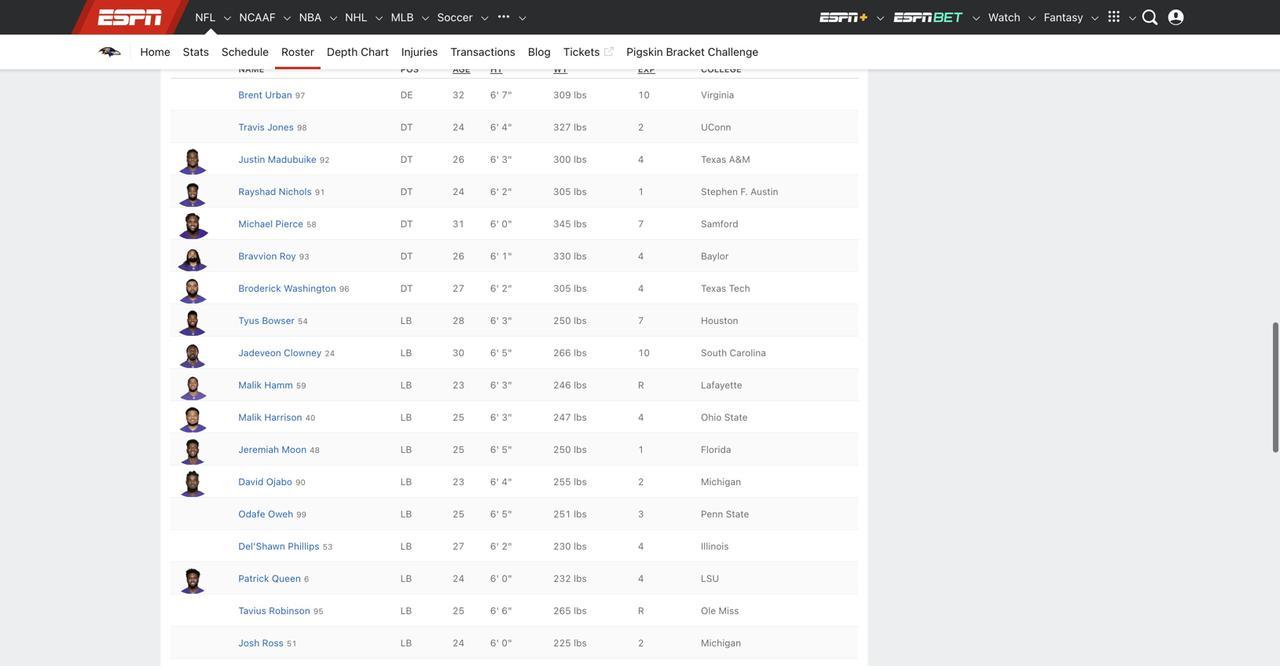 Task type: vqa. For each thing, say whether or not it's contained in the screenshot.


Task type: describe. For each thing, give the bounding box(es) containing it.
lb for jeremiah moon
[[401, 444, 412, 455]]

ot
[[416, 8, 429, 19]]

28
[[453, 315, 465, 326]]

24 inside the jadeveon clowney 24
[[325, 349, 335, 358]]

https://a.espncdn.com/i/headshots/nfl/players/full/17283.png image
[[173, 2, 211, 39]]

uconn
[[701, 122, 732, 133]]

24 for 225 lbs
[[453, 637, 465, 649]]

florida
[[701, 444, 732, 455]]

college
[[701, 64, 742, 74]]

roster link
[[275, 35, 321, 69]]

chart
[[361, 45, 389, 58]]

250 for 5"
[[554, 444, 571, 455]]

depth chart
[[327, 45, 389, 58]]

odafe oweh 99
[[239, 509, 307, 520]]

texas for texas tech
[[701, 283, 727, 294]]

6' 0" for 225 lbs
[[491, 637, 512, 649]]

hamm
[[265, 380, 293, 391]]

265 lbs
[[554, 605, 587, 616]]

327
[[554, 122, 571, 133]]

oweh
[[268, 509, 293, 520]]

josh wells link
[[236, 8, 284, 19]]

depth
[[327, 45, 358, 58]]

lbs for malik hamm
[[574, 380, 587, 391]]

6' for queen
[[491, 573, 499, 584]]

jadeveon clowney 24
[[239, 347, 335, 358]]

del'shawn phillips link
[[239, 541, 320, 552]]

profile management image
[[1169, 9, 1185, 25]]

6' for wells
[[504, 8, 513, 19]]

https://a.espncdn.com/i/headshots/nfl/players/full/4426507.png image
[[173, 470, 211, 497]]

255
[[554, 476, 571, 487]]

23 for 6' 3"
[[453, 380, 465, 391]]

https://a.espncdn.com/i/headshots/nfl/players/full/4361422.png image
[[173, 502, 211, 540]]

michigan for 225 lbs
[[701, 637, 742, 649]]

6" for 25
[[502, 605, 512, 616]]

fantasy link
[[1038, 0, 1090, 35]]

south carolina
[[701, 347, 767, 358]]

dt for broderick washington
[[401, 283, 413, 294]]

https://a.espncdn.com/i/headshots/nfl/players/full/16831.png image
[[173, 83, 211, 120]]

baylor
[[701, 251, 729, 262]]

6' for pierce
[[491, 218, 499, 229]]

https://a.espncdn.com/i/headshots/nfl/players/full/4035245.png image
[[173, 147, 211, 175]]

6' for harrison
[[491, 412, 499, 423]]

justin madubuike 92
[[239, 154, 330, 165]]

6' for clowney
[[491, 347, 499, 358]]

6' 0" for 232 lbs
[[491, 573, 512, 584]]

98
[[297, 123, 307, 132]]

3 2" from the top
[[502, 541, 512, 552]]

2 for 255 lbs
[[638, 476, 644, 487]]

name
[[239, 64, 265, 74]]

dt for bravvion roy
[[401, 251, 413, 262]]

4" for 23
[[502, 476, 512, 487]]

f.
[[741, 186, 748, 197]]

305 for 1
[[554, 186, 571, 197]]

stats link
[[177, 35, 215, 69]]

2" for stephen
[[502, 186, 512, 197]]

ncaaf
[[239, 11, 276, 24]]

dt for travis jones
[[401, 122, 413, 133]]

https://a.espncdn.com/i/headshots/nfl/players/full/4035407.png image
[[173, 244, 211, 272]]

nba link
[[293, 0, 328, 35]]

6' for ojabo
[[491, 476, 499, 487]]

lb for malik harrison
[[401, 412, 412, 423]]

texas for texas a&m
[[701, 154, 727, 165]]

4 for 300 lbs
[[638, 154, 644, 165]]

3" for 28
[[502, 315, 512, 326]]

23 for 6' 4"
[[453, 476, 465, 487]]

6' 2" for stephen
[[491, 186, 512, 197]]

washington
[[284, 283, 336, 294]]

global navigation element
[[90, 0, 1191, 35]]

del'shawn phillips 53
[[239, 541, 333, 552]]

3
[[638, 509, 644, 520]]

del'shawn
[[239, 541, 285, 552]]

lbs for josh ross
[[574, 637, 587, 649]]

queen
[[272, 573, 301, 584]]

state for ohio state
[[725, 412, 748, 423]]

6' for moon
[[491, 444, 499, 455]]

6' for madubuike
[[491, 154, 499, 165]]

250 lbs for 3"
[[554, 315, 587, 326]]

https://a.espncdn.com/i/headshots/nfl/players/full/4240528.png image
[[173, 534, 211, 572]]

jeremiah moon link
[[239, 444, 307, 455]]

odafe
[[239, 509, 265, 520]]

lbs for jadeveon clowney
[[574, 347, 587, 358]]

255 lbs
[[554, 476, 587, 487]]

stats
[[183, 45, 209, 58]]

espn bet image
[[972, 13, 983, 24]]

schedule link
[[215, 35, 275, 69]]

austin
[[751, 186, 779, 197]]

32 for 6' 7"
[[453, 89, 465, 100]]

7 for 250 lbs
[[638, 315, 644, 326]]

24 for 305 lbs
[[453, 186, 465, 197]]

pigskin bracket challenge link
[[621, 35, 765, 69]]

232
[[554, 573, 571, 584]]

lbs for travis jones
[[574, 122, 587, 133]]

lbs for del'shawn phillips
[[574, 541, 587, 552]]

https://a.espncdn.com/i/headshots/nfl/players/full/4362139.png image
[[173, 115, 211, 153]]

houston
[[701, 315, 739, 326]]

lbs for malik harrison
[[574, 412, 587, 423]]

rayshad nichols 91
[[239, 186, 325, 197]]

27 for dt
[[453, 283, 465, 294]]

266 lbs
[[554, 347, 587, 358]]

https://a.espncdn.com/i/headshots/nfl/players/full/3915837.png image
[[173, 276, 211, 304]]

tavius
[[239, 605, 267, 616]]

6' for bowser
[[491, 315, 499, 326]]

lb for david ojabo
[[401, 476, 412, 487]]

305 for 4
[[554, 283, 571, 294]]

espn+ image
[[819, 11, 869, 24]]

espn more sports home page image
[[492, 6, 516, 29]]

patrick queen link
[[239, 573, 301, 584]]

patrick
[[239, 573, 269, 584]]

6' for ross
[[491, 637, 499, 649]]

6' 4" for 24
[[491, 122, 512, 133]]

tyus bowser 54
[[239, 315, 308, 326]]

nfl
[[195, 11, 216, 24]]

phillips
[[288, 541, 320, 552]]

https://a.espncdn.com/i/headshots/nfl/players/full/4242207.png image
[[173, 566, 211, 594]]

330 lbs
[[554, 251, 587, 262]]

lbs for bravvion roy
[[574, 251, 587, 262]]

nhl image
[[374, 13, 385, 24]]

state for penn state
[[726, 509, 750, 520]]

bravvion roy link
[[239, 251, 296, 262]]

transactions
[[451, 45, 516, 58]]

dt for justin madubuike
[[401, 154, 413, 165]]

https://a.espncdn.com/i/headshots/nfl/players/full/4258198.png image
[[173, 631, 211, 666]]

michael
[[239, 218, 273, 229]]

bowser
[[262, 315, 295, 326]]

225
[[554, 637, 571, 649]]

6' 3" for 26
[[491, 154, 512, 165]]

ht link
[[491, 64, 503, 74]]

4 for 330 lbs
[[638, 251, 644, 262]]

lbs for tyus bowser
[[574, 315, 587, 326]]

6' for oweh
[[491, 509, 499, 520]]

6' 5" for 251 lbs
[[491, 509, 512, 520]]

fantasy
[[1045, 11, 1084, 24]]

michigan for 255 lbs
[[701, 476, 742, 487]]

pos
[[401, 64, 419, 74]]

espn bet image
[[893, 11, 965, 24]]

bravvion
[[239, 251, 277, 262]]

de
[[401, 89, 413, 100]]

https://a.espncdn.com/i/headshots/nfl/players/full/4034959.png image
[[173, 437, 211, 465]]

1 for 250 lbs
[[638, 444, 644, 455]]

a&m
[[729, 154, 751, 165]]

250 for 3"
[[554, 315, 571, 326]]

10 for virginia
[[638, 89, 650, 100]]

stephen
[[701, 186, 738, 197]]

rayshad nichols link
[[239, 186, 312, 197]]

4" for 24
[[502, 122, 512, 133]]

0" for 345 lbs
[[502, 218, 512, 229]]

6' for urban
[[491, 89, 499, 100]]

92
[[320, 155, 330, 165]]

soccer image
[[479, 13, 490, 24]]

more sports image
[[517, 13, 528, 24]]

ohio
[[701, 412, 722, 423]]

1"
[[502, 251, 512, 262]]

lbs for brent urban
[[574, 89, 587, 100]]

ncaaf image
[[282, 13, 293, 24]]

250 lbs for 5"
[[554, 444, 587, 455]]

10 for south carolina
[[638, 347, 650, 358]]

jadeveon clowney link
[[239, 347, 322, 358]]

3 6' 2" from the top
[[491, 541, 512, 552]]



Task type: locate. For each thing, give the bounding box(es) containing it.
4" down '7"'
[[502, 122, 512, 133]]

lbs right 247
[[574, 412, 587, 423]]

michigan down ole miss
[[701, 637, 742, 649]]

3 lbs from the top
[[574, 154, 587, 165]]

247 lbs
[[554, 412, 587, 423]]

2 2 from the top
[[638, 476, 644, 487]]

lbs right the "230"
[[574, 541, 587, 552]]

250 down 247
[[554, 444, 571, 455]]

lbs up 266 lbs
[[574, 315, 587, 326]]

josh left "ross"
[[239, 637, 260, 649]]

6' 4" for 23
[[491, 476, 512, 487]]

lsu
[[701, 573, 720, 584]]

2 lbs from the top
[[574, 122, 587, 133]]

lbs right 327
[[574, 122, 587, 133]]

lbs for rayshad nichols
[[574, 186, 587, 197]]

exp
[[638, 64, 656, 74]]

lb for jadeveon clowney
[[401, 347, 412, 358]]

2 3" from the top
[[502, 315, 512, 326]]

305 down 330
[[554, 283, 571, 294]]

tyus bowser link
[[239, 315, 295, 326]]

11 lb from the top
[[401, 637, 412, 649]]

1 vertical spatial 23
[[453, 476, 465, 487]]

1 lb from the top
[[401, 315, 412, 326]]

moon
[[282, 444, 307, 455]]

9 lbs from the top
[[574, 347, 587, 358]]

6" right soccer icon
[[516, 8, 526, 19]]

broderick washington 96
[[239, 283, 350, 294]]

305 lbs for 4
[[554, 283, 587, 294]]

1 250 from the top
[[554, 315, 571, 326]]

2 vertical spatial 0"
[[502, 637, 512, 649]]

6' 7"
[[491, 89, 512, 100]]

6' 3" right 28
[[491, 315, 512, 326]]

4 4 from the top
[[638, 412, 644, 423]]

2 305 lbs from the top
[[554, 283, 587, 294]]

27 for lb
[[453, 541, 465, 552]]

josh for josh wells
[[236, 8, 257, 19]]

lbs for broderick washington
[[574, 283, 587, 294]]

4 for 305 lbs
[[638, 283, 644, 294]]

2 michigan from the top
[[701, 637, 742, 649]]

1 vertical spatial 5"
[[502, 444, 512, 455]]

6' 3" left 246
[[491, 380, 512, 391]]

10 left south
[[638, 347, 650, 358]]

1 vertical spatial malik
[[239, 412, 262, 423]]

6' 2" down 6' 1"
[[491, 283, 512, 294]]

1 vertical spatial 250 lbs
[[554, 444, 587, 455]]

0 vertical spatial texas
[[701, 154, 727, 165]]

schedule
[[222, 45, 269, 58]]

5 dt from the top
[[401, 251, 413, 262]]

345 lbs
[[554, 218, 587, 229]]

0 vertical spatial 23
[[453, 380, 465, 391]]

7"
[[502, 89, 512, 100]]

https://a.espncdn.com/i/headshots/nfl/players/full/3040037.png image
[[173, 308, 211, 336]]

1 malik from the top
[[239, 380, 262, 391]]

lbs right 251
[[574, 509, 587, 520]]

1 vertical spatial 10
[[638, 347, 650, 358]]

david
[[239, 476, 264, 487]]

26 down 31
[[453, 251, 465, 262]]

1 vertical spatial 6' 4"
[[491, 476, 512, 487]]

2" for texas
[[502, 283, 512, 294]]

32 for 6' 6"
[[466, 8, 478, 19]]

malik hamm link
[[239, 380, 293, 391]]

texas tech
[[701, 283, 751, 294]]

1 vertical spatial 6' 0"
[[491, 573, 512, 584]]

0 vertical spatial 6' 4"
[[491, 122, 512, 133]]

ohio state
[[701, 412, 748, 423]]

26
[[453, 154, 465, 165], [453, 251, 465, 262]]

r for 265 lbs
[[638, 605, 645, 616]]

1 4 from the top
[[638, 154, 644, 165]]

tickets
[[564, 45, 600, 58]]

3 2 from the top
[[638, 637, 644, 649]]

1 6' 3" from the top
[[491, 154, 512, 165]]

1 0" from the top
[[502, 218, 512, 229]]

1 up 3 at the bottom of the page
[[638, 444, 644, 455]]

3" left 246
[[502, 380, 512, 391]]

mlb
[[391, 11, 414, 24]]

1 vertical spatial 6' 6"
[[491, 605, 512, 616]]

watch image
[[1027, 13, 1038, 24]]

6' 2" for texas
[[491, 283, 512, 294]]

1 vertical spatial 7
[[638, 315, 644, 326]]

r left ole
[[638, 605, 645, 616]]

74
[[287, 10, 297, 19]]

2 vertical spatial 2"
[[502, 541, 512, 552]]

32 down age link
[[453, 89, 465, 100]]

external link image
[[603, 42, 614, 61]]

305 lbs down 300 lbs
[[554, 186, 587, 197]]

lb for tyus bowser
[[401, 315, 412, 326]]

0 horizontal spatial more espn image
[[1103, 6, 1126, 29]]

2 305 from the top
[[554, 283, 571, 294]]

ole miss
[[701, 605, 739, 616]]

2 250 lbs from the top
[[554, 444, 587, 455]]

soccer link
[[431, 0, 479, 35]]

lb for odafe oweh
[[401, 509, 412, 520]]

lbs right 255
[[574, 476, 587, 487]]

1 vertical spatial 2"
[[502, 283, 512, 294]]

7 for 345 lbs
[[638, 218, 644, 229]]

2 6' 4" from the top
[[491, 476, 512, 487]]

https://a.espncdn.com/i/headshots/nfl/players/full/4369994.png image
[[173, 373, 211, 401]]

17 lbs from the top
[[574, 605, 587, 616]]

lbs right 246
[[574, 380, 587, 391]]

6' for roy
[[491, 251, 499, 262]]

24 for 232 lbs
[[453, 573, 465, 584]]

0 vertical spatial 10
[[638, 89, 650, 100]]

josh ross 51
[[239, 637, 297, 649]]

nba
[[299, 11, 322, 24]]

230 lbs
[[554, 541, 587, 552]]

1 vertical spatial 305
[[554, 283, 571, 294]]

6' for washington
[[491, 283, 499, 294]]

nhl link
[[339, 0, 374, 35]]

dt for michael pierce
[[401, 218, 413, 229]]

6' 3" for 25
[[491, 412, 512, 423]]

2 texas from the top
[[701, 283, 727, 294]]

0" for 225 lbs
[[502, 637, 512, 649]]

1 1 from the top
[[638, 186, 644, 197]]

stephen f. austin
[[701, 186, 779, 197]]

michael pierce 58
[[239, 218, 317, 229]]

4 for 232 lbs
[[638, 573, 644, 584]]

tavius robinson 95
[[239, 605, 324, 616]]

1 5" from the top
[[502, 347, 512, 358]]

carolina
[[730, 347, 767, 358]]

2 r from the top
[[638, 605, 645, 616]]

age link
[[453, 64, 471, 74]]

texas a&m
[[701, 154, 751, 165]]

broderick
[[239, 283, 281, 294]]

travis jones link
[[239, 122, 294, 133]]

1 4" from the top
[[502, 122, 512, 133]]

1 25 from the top
[[453, 412, 465, 423]]

nba image
[[328, 13, 339, 24]]

lbs for odafe oweh
[[574, 509, 587, 520]]

3" left 247
[[502, 412, 512, 423]]

54
[[298, 317, 308, 326]]

4 3" from the top
[[502, 412, 512, 423]]

nichols
[[279, 186, 312, 197]]

25 for 247 lbs
[[453, 412, 465, 423]]

2 25 from the top
[[453, 444, 465, 455]]

lbs right 300
[[574, 154, 587, 165]]

2 dt from the top
[[401, 154, 413, 165]]

0 vertical spatial 6' 2"
[[491, 186, 512, 197]]

1 texas from the top
[[701, 154, 727, 165]]

ross
[[262, 637, 284, 649]]

2 for 327 lbs
[[638, 122, 644, 133]]

3 lb from the top
[[401, 380, 412, 391]]

1 305 lbs from the top
[[554, 186, 587, 197]]

7 lbs from the top
[[574, 283, 587, 294]]

0 vertical spatial 6' 6"
[[504, 8, 526, 19]]

lbs right 330
[[574, 251, 587, 262]]

3 25 from the top
[[453, 509, 465, 520]]

2 down exp
[[638, 122, 644, 133]]

25 for 251 lbs
[[453, 509, 465, 520]]

10 lb from the top
[[401, 605, 412, 616]]

malik harrison link
[[239, 412, 302, 423]]

josh right nfl icon
[[236, 8, 257, 19]]

6' 6" for 25
[[491, 605, 512, 616]]

3" right 28
[[502, 315, 512, 326]]

6' 5" for 266 lbs
[[491, 347, 512, 358]]

wells
[[260, 8, 284, 19]]

15 lbs from the top
[[574, 541, 587, 552]]

samford
[[701, 218, 739, 229]]

0 vertical spatial 305
[[554, 186, 571, 197]]

91
[[315, 188, 325, 197]]

6' 4" down 6' 7"
[[491, 122, 512, 133]]

4 25 from the top
[[453, 605, 465, 616]]

2 1 from the top
[[638, 444, 644, 455]]

brent urban link
[[239, 89, 292, 100]]

305 lbs for 1
[[554, 186, 587, 197]]

0 vertical spatial 2
[[638, 122, 644, 133]]

0 vertical spatial 26
[[453, 154, 465, 165]]

malik left harrison
[[239, 412, 262, 423]]

1 vertical spatial 305 lbs
[[554, 283, 587, 294]]

6' 3" left 247
[[491, 412, 512, 423]]

1 2" from the top
[[502, 186, 512, 197]]

0 vertical spatial 7
[[638, 218, 644, 229]]

https://a.espncdn.com/i/headshots/nfl/players/full/4032721.png image
[[173, 179, 211, 207]]

6' for robinson
[[491, 605, 499, 616]]

nfl image
[[222, 13, 233, 24]]

251
[[554, 509, 571, 520]]

6' for phillips
[[491, 541, 499, 552]]

0 vertical spatial 250
[[554, 315, 571, 326]]

0" for 232 lbs
[[502, 573, 512, 584]]

bracket
[[666, 45, 705, 58]]

10 down exp link
[[638, 89, 650, 100]]

25
[[453, 412, 465, 423], [453, 444, 465, 455], [453, 509, 465, 520], [453, 605, 465, 616]]

247
[[554, 412, 571, 423]]

6' 6" for 32
[[504, 8, 526, 19]]

0 vertical spatial 27
[[453, 283, 465, 294]]

malik left "hamm"
[[239, 380, 262, 391]]

345
[[554, 218, 571, 229]]

more espn image
[[1103, 6, 1126, 29], [1128, 13, 1139, 24]]

0" left 232
[[502, 573, 512, 584]]

lbs down 247 lbs
[[574, 444, 587, 455]]

lbs right 225
[[574, 637, 587, 649]]

5 lbs from the top
[[574, 218, 587, 229]]

5" for 266 lbs
[[502, 347, 512, 358]]

1 vertical spatial 0"
[[502, 573, 512, 584]]

1 26 from the top
[[453, 154, 465, 165]]

2 malik from the top
[[239, 412, 262, 423]]

3" for 26
[[502, 154, 512, 165]]

246 lbs
[[554, 380, 587, 391]]

lbs down the 330 lbs
[[574, 283, 587, 294]]

96
[[340, 284, 350, 293]]

13 lbs from the top
[[574, 476, 587, 487]]

state right penn
[[726, 509, 750, 520]]

6' 6"
[[504, 8, 526, 19], [491, 605, 512, 616]]

malik for malik harrison
[[239, 412, 262, 423]]

0 vertical spatial 6' 0"
[[491, 218, 512, 229]]

0 vertical spatial 5"
[[502, 347, 512, 358]]

1 left stephen
[[638, 186, 644, 197]]

305 lbs down the 330 lbs
[[554, 283, 587, 294]]

18 lbs from the top
[[574, 637, 587, 649]]

michigan up penn state
[[701, 476, 742, 487]]

0" up the 1"
[[502, 218, 512, 229]]

0 vertical spatial malik
[[239, 380, 262, 391]]

5" for 251 lbs
[[502, 509, 512, 520]]

lb for del'shawn phillips
[[401, 541, 412, 552]]

6' 0"
[[491, 218, 512, 229], [491, 573, 512, 584], [491, 637, 512, 649]]

250 lbs down 247 lbs
[[554, 444, 587, 455]]

246
[[554, 380, 571, 391]]

robinson
[[269, 605, 310, 616]]

6' for hamm
[[491, 380, 499, 391]]

16 lbs from the top
[[574, 573, 587, 584]]

51
[[287, 639, 297, 648]]

watch link
[[983, 0, 1027, 35]]

6' 4" left 255
[[491, 476, 512, 487]]

2 6' 0" from the top
[[491, 573, 512, 584]]

1 vertical spatial 2
[[638, 476, 644, 487]]

305 down 300
[[554, 186, 571, 197]]

0 horizontal spatial 32
[[453, 89, 465, 100]]

fantasy image
[[1090, 13, 1101, 24]]

1 305 from the top
[[554, 186, 571, 197]]

59
[[296, 381, 306, 390]]

1 vertical spatial 4"
[[502, 476, 512, 487]]

0 vertical spatial 6"
[[516, 8, 526, 19]]

26 up 31
[[453, 154, 465, 165]]

24 for 327 lbs
[[453, 122, 465, 133]]

1 vertical spatial josh
[[239, 637, 260, 649]]

malik for malik hamm
[[239, 380, 262, 391]]

1 vertical spatial 6' 5"
[[491, 444, 512, 455]]

tickets link
[[557, 35, 621, 69]]

6' 0" left 225
[[491, 637, 512, 649]]

5 lb from the top
[[401, 444, 412, 455]]

90
[[296, 478, 306, 487]]

2 6' 2" from the top
[[491, 283, 512, 294]]

https://a.espncdn.com/i/headshots/nfl/players/full/4040615.png image
[[173, 405, 211, 433]]

https://a.espncdn.com/i/headshots/nfl/players/full/2972144.png image
[[173, 212, 211, 239]]

1 6' 0" from the top
[[491, 218, 512, 229]]

injuries
[[402, 45, 438, 58]]

brent urban 97
[[239, 89, 306, 100]]

3 dt from the top
[[401, 186, 413, 197]]

3 0" from the top
[[502, 637, 512, 649]]

watch
[[989, 11, 1021, 24]]

2 vertical spatial 6' 5"
[[491, 509, 512, 520]]

0 vertical spatial 0"
[[502, 218, 512, 229]]

clowney
[[284, 347, 322, 358]]

lbs right 265
[[574, 605, 587, 616]]

4 6' 3" from the top
[[491, 412, 512, 423]]

6 lbs from the top
[[574, 251, 587, 262]]

patrick queen 6
[[239, 573, 309, 584]]

8 lb from the top
[[401, 541, 412, 552]]

6' 6" left 265
[[491, 605, 512, 616]]

3"
[[502, 154, 512, 165], [502, 315, 512, 326], [502, 380, 512, 391], [502, 412, 512, 423]]

mlb image
[[420, 13, 431, 24]]

1 23 from the top
[[453, 380, 465, 391]]

12 lbs from the top
[[574, 444, 587, 455]]

1 27 from the top
[[453, 283, 465, 294]]

0 vertical spatial state
[[725, 412, 748, 423]]

lbs right 266
[[574, 347, 587, 358]]

31
[[453, 218, 465, 229]]

1 250 lbs from the top
[[554, 315, 587, 326]]

r right 246 lbs
[[638, 380, 645, 391]]

2 4" from the top
[[502, 476, 512, 487]]

250 lbs up 266 lbs
[[554, 315, 587, 326]]

6' 3" for 23
[[491, 380, 512, 391]]

1 vertical spatial 6' 2"
[[491, 283, 512, 294]]

1 2 from the top
[[638, 122, 644, 133]]

6 lb from the top
[[401, 476, 412, 487]]

3 6' 5" from the top
[[491, 509, 512, 520]]

6' 0" up 6' 1"
[[491, 218, 512, 229]]

state right the ohio
[[725, 412, 748, 423]]

r for 246 lbs
[[638, 380, 645, 391]]

0 vertical spatial 1
[[638, 186, 644, 197]]

1 6' 2" from the top
[[491, 186, 512, 197]]

3 6' 0" from the top
[[491, 637, 512, 649]]

7 lb from the top
[[401, 509, 412, 520]]

espn plus image
[[876, 13, 887, 24]]

michigan
[[701, 476, 742, 487], [701, 637, 742, 649]]

6' 6" right soccer icon
[[504, 8, 526, 19]]

2 0" from the top
[[502, 573, 512, 584]]

4 for 247 lbs
[[638, 412, 644, 423]]

0 vertical spatial 2"
[[502, 186, 512, 197]]

michael pierce link
[[239, 218, 303, 229]]

2 lb from the top
[[401, 347, 412, 358]]

1 lbs from the top
[[574, 89, 587, 100]]

8 lbs from the top
[[574, 315, 587, 326]]

3" for 25
[[502, 412, 512, 423]]

2 vertical spatial 2
[[638, 637, 644, 649]]

texas left the tech
[[701, 283, 727, 294]]

lbs for patrick queen
[[574, 573, 587, 584]]

1 vertical spatial 26
[[453, 251, 465, 262]]

26 for 6' 1"
[[453, 251, 465, 262]]

4" left 255
[[502, 476, 512, 487]]

6' 5" for 250 lbs
[[491, 444, 512, 455]]

lbs for justin madubuike
[[574, 154, 587, 165]]

2 vertical spatial 6' 2"
[[491, 541, 512, 552]]

6' 0" for 345 lbs
[[491, 218, 512, 229]]

6" left 265
[[502, 605, 512, 616]]

3 5" from the top
[[502, 509, 512, 520]]

lbs right 232
[[574, 573, 587, 584]]

1 vertical spatial r
[[638, 605, 645, 616]]

4 lbs from the top
[[574, 186, 587, 197]]

6" for 32
[[516, 8, 526, 19]]

lbs down 300 lbs
[[574, 186, 587, 197]]

https://a.espncdn.com/i/headshots/nfl/players/full/4690179.png image
[[173, 599, 211, 636]]

lbs for david ojabo
[[574, 476, 587, 487]]

2 vertical spatial 6' 0"
[[491, 637, 512, 649]]

1 7 from the top
[[638, 218, 644, 229]]

1 vertical spatial 32
[[453, 89, 465, 100]]

0 horizontal spatial 6"
[[502, 605, 512, 616]]

1 vertical spatial 1
[[638, 444, 644, 455]]

1 michigan from the top
[[701, 476, 742, 487]]

2 7 from the top
[[638, 315, 644, 326]]

9 lb from the top
[[401, 573, 412, 584]]

6' 2" up 6' 1"
[[491, 186, 512, 197]]

4 dt from the top
[[401, 218, 413, 229]]

1 vertical spatial texas
[[701, 283, 727, 294]]

250 up 266
[[554, 315, 571, 326]]

0 vertical spatial michigan
[[701, 476, 742, 487]]

lb for tavius robinson
[[401, 605, 412, 616]]

1 horizontal spatial 6"
[[516, 8, 526, 19]]

2"
[[502, 186, 512, 197], [502, 283, 512, 294], [502, 541, 512, 552]]

4"
[[502, 122, 512, 133], [502, 476, 512, 487]]

transactions link
[[445, 35, 522, 69]]

0 vertical spatial r
[[638, 380, 645, 391]]

1 vertical spatial state
[[726, 509, 750, 520]]

texas left the a&m
[[701, 154, 727, 165]]

josh for josh ross
[[239, 637, 260, 649]]

250 lbs
[[554, 315, 587, 326], [554, 444, 587, 455]]

11 lbs from the top
[[574, 412, 587, 423]]

2 vertical spatial 5"
[[502, 509, 512, 520]]

lb for malik hamm
[[401, 380, 412, 391]]

2 right 225 lbs on the left of page
[[638, 637, 644, 649]]

lafayette
[[701, 380, 743, 391]]

25 for 250 lbs
[[453, 444, 465, 455]]

3" for 23
[[502, 380, 512, 391]]

3 4 from the top
[[638, 283, 644, 294]]

2 10 from the top
[[638, 347, 650, 358]]

1 horizontal spatial more espn image
[[1128, 13, 1139, 24]]

tyus
[[239, 315, 260, 326]]

ncaaf link
[[233, 0, 282, 35]]

mlb link
[[385, 0, 420, 35]]

dt for rayshad nichols
[[401, 186, 413, 197]]

2 250 from the top
[[554, 444, 571, 455]]

6' for jones
[[491, 122, 499, 133]]

300 lbs
[[554, 154, 587, 165]]

1 6' 4" from the top
[[491, 122, 512, 133]]

2" left the "230"
[[502, 541, 512, 552]]

6' 3" left 300
[[491, 154, 512, 165]]

6' 2" left the "230"
[[491, 541, 512, 552]]

2 6' 3" from the top
[[491, 315, 512, 326]]

2 for 225 lbs
[[638, 637, 644, 649]]

25 for 265 lbs
[[453, 605, 465, 616]]

lbs right 309
[[574, 89, 587, 100]]

0 vertical spatial 32
[[466, 8, 478, 19]]

5 4 from the top
[[638, 541, 644, 552]]

6 4 from the top
[[638, 573, 644, 584]]

4 lb from the top
[[401, 412, 412, 423]]

lbs right 345
[[574, 218, 587, 229]]

6'
[[504, 8, 513, 19], [491, 89, 499, 100], [491, 122, 499, 133], [491, 154, 499, 165], [491, 186, 499, 197], [491, 218, 499, 229], [491, 251, 499, 262], [491, 283, 499, 294], [491, 315, 499, 326], [491, 347, 499, 358], [491, 380, 499, 391], [491, 412, 499, 423], [491, 444, 499, 455], [491, 476, 499, 487], [491, 509, 499, 520], [491, 541, 499, 552], [491, 573, 499, 584], [491, 605, 499, 616], [491, 637, 499, 649]]

1 vertical spatial michigan
[[701, 637, 742, 649]]

defense
[[170, 37, 219, 52]]

1 vertical spatial 6"
[[502, 605, 512, 616]]

1 10 from the top
[[638, 89, 650, 100]]

2 6' 5" from the top
[[491, 444, 512, 455]]

1 r from the top
[[638, 380, 645, 391]]

2 5" from the top
[[502, 444, 512, 455]]

1 3" from the top
[[502, 154, 512, 165]]

0 vertical spatial 250 lbs
[[554, 315, 587, 326]]

2 2" from the top
[[502, 283, 512, 294]]

josh wells 74
[[236, 8, 297, 19]]

1 vertical spatial 27
[[453, 541, 465, 552]]

0 vertical spatial 305 lbs
[[554, 186, 587, 197]]

https://a.espncdn.com/i/headshots/nfl/players/full/16734.png image
[[173, 341, 211, 368]]

jones
[[268, 122, 294, 133]]

0 vertical spatial 4"
[[502, 122, 512, 133]]

1 vertical spatial 250
[[554, 444, 571, 455]]

2" up the 1"
[[502, 186, 512, 197]]

0 vertical spatial josh
[[236, 8, 257, 19]]

3" left 300
[[502, 154, 512, 165]]

tech
[[729, 283, 751, 294]]

1 6' 5" from the top
[[491, 347, 512, 358]]

lb for josh ross
[[401, 637, 412, 649]]

6' 0" left 232
[[491, 573, 512, 584]]

2 4 from the top
[[638, 251, 644, 262]]

2 up 3 at the bottom of the page
[[638, 476, 644, 487]]

odafe oweh link
[[239, 509, 293, 520]]

32 left soccer icon
[[466, 8, 478, 19]]

virginia
[[701, 89, 735, 100]]

2 26 from the top
[[453, 251, 465, 262]]

2" down the 1"
[[502, 283, 512, 294]]

0" left 225
[[502, 637, 512, 649]]

2 23 from the top
[[453, 476, 465, 487]]

justin
[[239, 154, 265, 165]]

6' 3" for 28
[[491, 315, 512, 326]]

0 vertical spatial 6' 5"
[[491, 347, 512, 358]]

250
[[554, 315, 571, 326], [554, 444, 571, 455]]

3 3" from the top
[[502, 380, 512, 391]]

4 for 230 lbs
[[638, 541, 644, 552]]

3 6' 3" from the top
[[491, 380, 512, 391]]

1 horizontal spatial 32
[[466, 8, 478, 19]]



